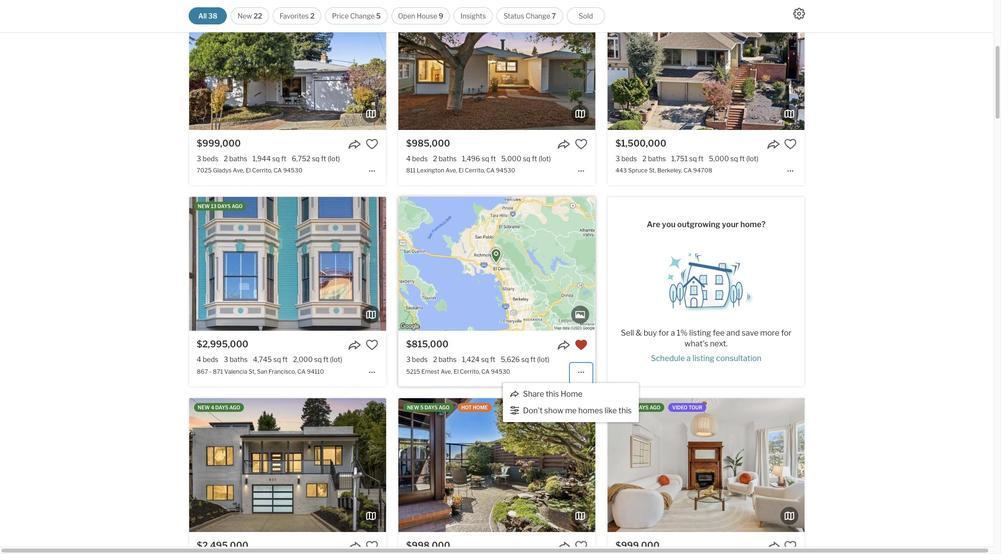 Task type: locate. For each thing, give the bounding box(es) containing it.
1 horizontal spatial st,
[[649, 167, 656, 174]]

1 vertical spatial st,
[[249, 368, 256, 375]]

5,000
[[502, 155, 522, 163], [709, 155, 729, 163]]

new down the 5215
[[407, 405, 419, 411]]

2 baths up 443 spruce st, berkeley, ca 94708
[[643, 155, 666, 163]]

baths up 811 lexington ave, el cerrito, ca 94530
[[439, 155, 457, 163]]

beds for $1,500,000
[[622, 155, 637, 163]]

0 vertical spatial 5
[[376, 12, 381, 20]]

favorite button image
[[366, 138, 378, 151], [366, 339, 378, 352], [575, 540, 588, 553]]

me
[[565, 406, 577, 415]]

1 horizontal spatial 3 beds
[[406, 356, 428, 364]]

(lot) for $985,000
[[539, 155, 551, 163]]

favorites 2
[[280, 12, 315, 20]]

for right "buy"
[[659, 329, 669, 338]]

$999,000 for hrs
[[197, 138, 241, 149]]

2 photo of 933 oxford, berkeley, ca 94707 image from the left
[[189, 398, 386, 532]]

photo of 7428 seaview pl, el cerrito (cc), ca 94530 image
[[201, 398, 399, 532], [398, 398, 596, 532], [596, 398, 793, 532]]

all
[[198, 12, 207, 20]]

a down what's
[[687, 354, 691, 364]]

6
[[420, 2, 424, 8]]

0 horizontal spatial 4
[[197, 356, 201, 364]]

favorite button image for $815,000
[[575, 339, 588, 352]]

st, left san at left
[[249, 368, 256, 375]]

days down 871
[[215, 405, 228, 411]]

4 down -
[[211, 405, 214, 411]]

ave, right lexington
[[446, 167, 457, 174]]

sell
[[621, 329, 634, 338]]

1 5,000 sq ft (lot) from the left
[[502, 155, 551, 163]]

2 5,000 sq ft (lot) from the left
[[709, 155, 759, 163]]

photo of 811 lexington ave, el cerrito, ca 94530 image
[[201, 0, 399, 130], [398, 0, 596, 130], [596, 0, 793, 130]]

ago for new 11 days ago
[[650, 405, 661, 411]]

3 photo of 520 vermont st, san francisco, ca 94107 image from the left
[[805, 398, 1002, 532]]

st,
[[649, 167, 656, 174], [249, 368, 256, 375]]

favorite button checkbox for $998,000
[[575, 540, 588, 553]]

baths up 7025 gladys ave, el cerrito, ca 94530
[[229, 155, 247, 163]]

1 photo of 520 vermont st, san francisco, ca 94107 image from the left
[[411, 398, 608, 532]]

favorite button checkbox for $2,995,000
[[366, 339, 378, 352]]

94530 for $815,000
[[491, 368, 510, 375]]

ave, for $999,000
[[233, 167, 245, 174]]

new left '6'
[[407, 2, 419, 8]]

13
[[211, 204, 217, 209]]

days right 13
[[218, 204, 231, 209]]

2 up lexington
[[433, 155, 437, 163]]

2
[[310, 12, 315, 20], [224, 155, 228, 163], [433, 155, 437, 163], [643, 155, 647, 163], [433, 356, 437, 364]]

change right price
[[350, 12, 375, 20]]

ca down 1,944 sq ft
[[274, 167, 282, 174]]

for
[[659, 329, 669, 338], [781, 329, 792, 338]]

1 horizontal spatial this
[[619, 406, 632, 415]]

new 5 days ago
[[407, 405, 450, 411]]

5,000 sq ft (lot) up 94708
[[709, 155, 759, 163]]

1 photo of 443 spruce st, berkeley, ca 94708 image from the left
[[411, 0, 608, 130]]

don't show me homes like this button
[[510, 406, 633, 415]]

1 vertical spatial a
[[687, 354, 691, 364]]

0 horizontal spatial 4 beds
[[197, 356, 218, 364]]

4 beds up 811
[[406, 155, 428, 163]]

open
[[251, 2, 266, 8]]

(lot) for $1,500,000
[[747, 155, 759, 163]]

beds up 7025
[[203, 155, 218, 163]]

new down 867 at the bottom of page
[[198, 405, 210, 411]]

photo of 520 vermont st, san francisco, ca 94107 image
[[411, 398, 608, 532], [608, 398, 805, 532], [805, 398, 1002, 532]]

3 up 443
[[616, 155, 620, 163]]

(lot)
[[328, 155, 340, 163], [539, 155, 551, 163], [747, 155, 759, 163], [330, 356, 342, 364], [537, 356, 550, 364]]

baths up valencia
[[230, 356, 248, 364]]

consultation
[[716, 354, 762, 364]]

ave, right ernest
[[441, 368, 452, 375]]

photo of 7025 gladys ave, el cerrito, ca 94530 image
[[0, 0, 189, 130], [189, 0, 386, 130], [386, 0, 583, 130]]

5,000 for $1,500,000
[[709, 155, 729, 163]]

1 photo of 7025 gladys ave, el cerrito, ca 94530 image from the left
[[0, 0, 189, 130]]

listing up what's
[[690, 329, 711, 338]]

3 beds up the 5215
[[406, 356, 428, 364]]

1 vertical spatial $999,000
[[616, 541, 660, 551]]

1 horizontal spatial $999,000
[[616, 541, 660, 551]]

favorites
[[280, 12, 309, 20]]

to
[[291, 2, 298, 8]]

share this home
[[523, 390, 583, 399]]

94530 down 5,626 at the right of the page
[[491, 368, 510, 375]]

2 photo of 811 lexington ave, el cerrito, ca 94530 image from the left
[[398, 0, 596, 130]]

1 for from the left
[[659, 329, 669, 338]]

beds up the 5215
[[412, 356, 428, 364]]

change left 7
[[526, 12, 551, 20]]

video
[[672, 405, 688, 411]]

baths
[[229, 155, 247, 163], [439, 155, 457, 163], [648, 155, 666, 163], [230, 356, 248, 364], [439, 356, 457, 364]]

1 5,000 from the left
[[502, 155, 522, 163]]

3 beds
[[197, 155, 218, 163], [616, 155, 637, 163], [406, 356, 428, 364]]

el for $985,000
[[459, 167, 464, 174]]

1 vertical spatial this
[[619, 406, 632, 415]]

days for $985,000
[[425, 2, 438, 8]]

2 vertical spatial favorite button image
[[575, 540, 588, 553]]

5 left open
[[376, 12, 381, 20]]

el
[[246, 167, 251, 174], [459, 167, 464, 174], [454, 368, 459, 375]]

4
[[406, 155, 411, 163], [197, 356, 201, 364], [211, 405, 214, 411]]

1 vertical spatial listing
[[693, 354, 715, 364]]

baths for $815,000
[[439, 356, 457, 364]]

3 beds up 443
[[616, 155, 637, 163]]

cerrito, for $999,000
[[252, 167, 272, 174]]

3 photo of 867 - 871 valencia st, san francisco, ca 94110 image from the left
[[386, 197, 583, 331]]

favorite button image
[[575, 138, 588, 151], [785, 138, 797, 151], [575, 339, 588, 352], [366, 540, 378, 553], [785, 540, 797, 553]]

5
[[376, 12, 381, 20], [420, 405, 424, 411]]

ca down 1,496 sq ft
[[487, 167, 495, 174]]

listing down what's
[[693, 354, 715, 364]]

11
[[630, 405, 635, 411]]

2 baths for $1,500,000
[[643, 155, 666, 163]]

ago for new 4 days ago
[[229, 405, 240, 411]]

2 baths for $815,000
[[433, 356, 457, 364]]

new for new 5 days ago
[[407, 405, 419, 411]]

beds up 443
[[622, 155, 637, 163]]

photo of 443 spruce st, berkeley, ca 94708 image
[[411, 0, 608, 130], [608, 0, 805, 130], [805, 0, 1002, 130]]

favorite button checkbox
[[366, 138, 378, 151], [575, 138, 588, 151], [366, 339, 378, 352], [575, 339, 588, 352]]

beds up 811
[[412, 155, 428, 163]]

$2,995,000
[[197, 340, 249, 350]]

2 up ernest
[[433, 356, 437, 364]]

dialog
[[503, 383, 639, 422]]

days left "hot" on the bottom left of the page
[[425, 405, 438, 411]]

dialog containing share this home
[[503, 383, 639, 422]]

1 horizontal spatial 5,000 sq ft (lot)
[[709, 155, 759, 163]]

2 down 4pm
[[310, 12, 315, 20]]

1 vertical spatial 4 beds
[[197, 356, 218, 364]]

5,000 sq ft (lot)
[[502, 155, 551, 163], [709, 155, 759, 163]]

open sun, 2pm to 4pm
[[251, 2, 310, 8]]

4 for $985,000
[[406, 155, 411, 163]]

new for new 11 days ago
[[617, 405, 629, 411]]

sq right 1,424
[[481, 356, 489, 364]]

change inside option
[[350, 12, 375, 20]]

beds for $985,000
[[412, 155, 428, 163]]

5215 ernest ave, el cerrito, ca 94530
[[406, 368, 510, 375]]

0 vertical spatial 4
[[406, 155, 411, 163]]

6,752
[[292, 155, 311, 163]]

7025
[[197, 167, 212, 174]]

change inside option
[[526, 12, 551, 20]]

0 vertical spatial listing
[[690, 329, 711, 338]]

0 horizontal spatial 5,000 sq ft (lot)
[[502, 155, 551, 163]]

beds for $815,000
[[412, 356, 428, 364]]

867 - 871 valencia st, san francisco, ca 94110
[[197, 368, 324, 375]]

ca down 1,424 sq ft
[[482, 368, 490, 375]]

beds for $2,995,000
[[203, 356, 218, 364]]

hot home
[[461, 405, 488, 411]]

2 for $985,000
[[433, 155, 437, 163]]

favorite button image for $998,000
[[575, 540, 588, 553]]

share
[[523, 390, 544, 399]]

3 beds up 7025
[[197, 155, 218, 163]]

5,000 up 94708
[[709, 155, 729, 163]]

2 baths up lexington
[[433, 155, 457, 163]]

listing
[[690, 329, 711, 338], [693, 354, 715, 364]]

ago for new 6 days ago
[[439, 2, 450, 8]]

this up show
[[546, 390, 559, 399]]

beds
[[203, 155, 218, 163], [412, 155, 428, 163], [622, 155, 637, 163], [203, 356, 218, 364], [412, 356, 428, 364]]

4 up 867 at the bottom of page
[[197, 356, 201, 364]]

ago
[[229, 2, 240, 8], [439, 2, 450, 8], [232, 204, 243, 209], [229, 405, 240, 411], [439, 405, 450, 411], [650, 405, 661, 411]]

new 4 days ago
[[198, 405, 240, 411]]

a left 1%
[[671, 329, 675, 338]]

home
[[561, 390, 583, 399]]

ago for new 5 days ago
[[439, 405, 450, 411]]

3 beds for $815,000
[[406, 356, 428, 364]]

baths up 5215 ernest ave, el cerrito, ca 94530
[[439, 356, 457, 364]]

Favorites radio
[[273, 7, 321, 24]]

ago up the 9
[[439, 2, 450, 8]]

1,424 sq ft
[[462, 356, 496, 364]]

insights
[[461, 12, 486, 20]]

443 spruce st, berkeley, ca 94708
[[616, 167, 713, 174]]

22
[[254, 12, 262, 20]]

for right 'more'
[[781, 329, 792, 338]]

1,944 sq ft
[[253, 155, 287, 163]]

0 horizontal spatial 5
[[376, 12, 381, 20]]

94530 down 1,496 sq ft
[[496, 167, 515, 174]]

0 horizontal spatial change
[[350, 12, 375, 20]]

94530 down 6,752
[[283, 167, 303, 174]]

5 down ernest
[[420, 405, 424, 411]]

3
[[197, 155, 201, 163], [616, 155, 620, 163], [224, 356, 228, 364], [406, 356, 411, 364]]

0 vertical spatial $999,000
[[197, 138, 241, 149]]

photo of 933 oxford, berkeley, ca 94707 image
[[0, 398, 189, 532], [189, 398, 386, 532], [386, 398, 583, 532]]

what's
[[685, 340, 709, 349]]

new left 17 on the left of page
[[198, 2, 210, 8]]

4 beds up -
[[197, 356, 218, 364]]

1 vertical spatial 5
[[420, 405, 424, 411]]

0 horizontal spatial $999,000
[[197, 138, 241, 149]]

New radio
[[231, 7, 269, 24]]

2 up the gladys
[[224, 155, 228, 163]]

0 horizontal spatial for
[[659, 329, 669, 338]]

new 22
[[238, 12, 262, 20]]

ago left "hot" on the bottom left of the page
[[439, 405, 450, 411]]

cerrito, down 1,944
[[252, 167, 272, 174]]

days for $998,000
[[425, 405, 438, 411]]

2 photo of 7428 seaview pl, el cerrito (cc), ca 94530 image from the left
[[398, 398, 596, 532]]

ft
[[281, 155, 287, 163], [321, 155, 326, 163], [491, 155, 496, 163], [532, 155, 537, 163], [699, 155, 704, 163], [740, 155, 745, 163], [283, 356, 288, 364], [323, 356, 329, 364], [490, 356, 496, 364], [531, 356, 536, 364]]

new 6 days ago
[[407, 2, 450, 8]]

3 photo of 933 oxford, berkeley, ca 94707 image from the left
[[386, 398, 583, 532]]

3 for $999,000
[[197, 155, 201, 163]]

beds up -
[[203, 356, 218, 364]]

this right like
[[619, 406, 632, 415]]

homes
[[579, 406, 603, 415]]

1 vertical spatial favorite button image
[[366, 339, 378, 352]]

Open House radio
[[392, 7, 450, 24]]

1 vertical spatial 4
[[197, 356, 201, 364]]

0 vertical spatial this
[[546, 390, 559, 399]]

option group
[[189, 7, 605, 24]]

ago for new 17 hrs ago
[[229, 2, 240, 8]]

0 vertical spatial 4 beds
[[406, 155, 428, 163]]

1 horizontal spatial 5,000
[[709, 155, 729, 163]]

3 baths
[[224, 356, 248, 364]]

favorite button image for $999,000
[[785, 540, 797, 553]]

favorite button checkbox
[[785, 138, 797, 151], [366, 540, 378, 553], [575, 540, 588, 553], [785, 540, 797, 553]]

2 change from the left
[[526, 12, 551, 20]]

are you outgrowing your home?
[[647, 220, 766, 229]]

el right ernest
[[454, 368, 459, 375]]

0 horizontal spatial a
[[671, 329, 675, 338]]

favorite button image for $2,995,000
[[366, 339, 378, 352]]

1,496 sq ft
[[462, 155, 496, 163]]

favorite button image for $2,495,000
[[366, 540, 378, 553]]

photo of 867 - 871 valencia st, san francisco, ca 94110 image
[[0, 197, 189, 331], [189, 197, 386, 331], [386, 197, 583, 331]]

new left 13
[[198, 204, 210, 209]]

2 5,000 from the left
[[709, 155, 729, 163]]

gladys
[[213, 167, 232, 174]]

ago right 13
[[232, 204, 243, 209]]

2 baths
[[224, 155, 247, 163], [433, 155, 457, 163], [643, 155, 666, 163], [433, 356, 457, 364]]

1 horizontal spatial for
[[781, 329, 792, 338]]

443
[[616, 167, 627, 174]]

sq up francisco,
[[273, 356, 281, 364]]

fee
[[713, 329, 725, 338]]

days right 11
[[636, 405, 649, 411]]

1 horizontal spatial 4 beds
[[406, 155, 428, 163]]

this
[[546, 390, 559, 399], [619, 406, 632, 415]]

ave, for $985,000
[[446, 167, 457, 174]]

new 11 days ago
[[617, 405, 661, 411]]

0 horizontal spatial 3 beds
[[197, 155, 218, 163]]

new left 11
[[617, 405, 629, 411]]

cerrito, down "1,496"
[[465, 167, 485, 174]]

0 vertical spatial a
[[671, 329, 675, 338]]

listing inside sell & buy for a 1% listing fee and save more for what's next.
[[690, 329, 711, 338]]

new 17 hrs ago
[[198, 2, 240, 8]]

beds for $999,000
[[203, 155, 218, 163]]

favorite button checkbox for $1,500,000
[[785, 138, 797, 151]]

1 change from the left
[[350, 12, 375, 20]]

2 baths up the gladys
[[224, 155, 247, 163]]

ago right 11
[[650, 405, 661, 411]]

1 horizontal spatial 4
[[211, 405, 214, 411]]

baths up 443 spruce st, berkeley, ca 94708
[[648, 155, 666, 163]]

ave, for $815,000
[[441, 368, 452, 375]]

ca for $815,000
[[482, 368, 490, 375]]

1 horizontal spatial change
[[526, 12, 551, 20]]

more
[[761, 329, 780, 338]]

3 up 7025
[[197, 155, 201, 163]]

2 baths up 5215 ernest ave, el cerrito, ca 94530
[[433, 356, 457, 364]]

sq
[[272, 155, 280, 163], [312, 155, 320, 163], [482, 155, 489, 163], [523, 155, 531, 163], [690, 155, 697, 163], [731, 155, 738, 163], [273, 356, 281, 364], [314, 356, 322, 364], [481, 356, 489, 364], [522, 356, 529, 364]]

0 horizontal spatial this
[[546, 390, 559, 399]]

2 horizontal spatial 3 beds
[[616, 155, 637, 163]]

5215
[[406, 368, 420, 375]]

new
[[198, 2, 210, 8], [407, 2, 419, 8], [198, 204, 210, 209], [198, 405, 210, 411], [407, 405, 419, 411], [617, 405, 629, 411]]

valencia
[[224, 368, 247, 375]]

0 horizontal spatial 5,000
[[502, 155, 522, 163]]

el right the gladys
[[246, 167, 251, 174]]

2 up 'spruce'
[[643, 155, 647, 163]]

ave, right the gladys
[[233, 167, 245, 174]]

2,000 sq ft (lot)
[[293, 356, 342, 364]]

(lot) for $815,000
[[537, 356, 550, 364]]

3 for $815,000
[[406, 356, 411, 364]]

$815,000
[[406, 340, 449, 350]]

Insights radio
[[454, 7, 493, 24]]

cerrito, down 1,424
[[460, 368, 480, 375]]

1 horizontal spatial a
[[687, 354, 691, 364]]

2 photo of 520 vermont st, san francisco, ca 94107 image from the left
[[608, 398, 805, 532]]

4 up 811
[[406, 155, 411, 163]]

el down "1,496"
[[459, 167, 464, 174]]

2 for $815,000
[[433, 356, 437, 364]]

st, right 'spruce'
[[649, 167, 656, 174]]

ago right hrs
[[229, 2, 240, 8]]

home?
[[741, 220, 766, 229]]

days for $2,995,000
[[218, 204, 231, 209]]

ago down valencia
[[229, 405, 240, 411]]

3 up the 5215
[[406, 356, 411, 364]]

All radio
[[189, 7, 227, 24]]

5,000 right 1,496 sq ft
[[502, 155, 522, 163]]

san
[[257, 368, 267, 375]]

0 vertical spatial favorite button image
[[366, 138, 378, 151]]

Status Change radio
[[497, 7, 563, 24]]

sq right 6,752
[[312, 155, 320, 163]]

el for $999,000
[[246, 167, 251, 174]]

days right '6'
[[425, 2, 438, 8]]

open house 9
[[398, 12, 444, 20]]

2 horizontal spatial 4
[[406, 155, 411, 163]]

5,000 sq ft (lot) right 1,496 sq ft
[[502, 155, 551, 163]]



Task type: describe. For each thing, give the bounding box(es) containing it.
2 photo of 7025 gladys ave, el cerrito, ca 94530 image from the left
[[189, 0, 386, 130]]

status change 7
[[504, 12, 556, 20]]

1 photo of 7428 seaview pl, el cerrito (cc), ca 94530 image from the left
[[201, 398, 399, 532]]

2 photo of 443 spruce st, berkeley, ca 94708 image from the left
[[608, 0, 805, 130]]

94530 for $985,000
[[496, 167, 515, 174]]

schedule a listing consultation
[[651, 354, 762, 364]]

&
[[636, 329, 642, 338]]

-
[[209, 368, 212, 375]]

5,626
[[501, 356, 520, 364]]

ago for new 13 days ago
[[232, 204, 243, 209]]

0 horizontal spatial st,
[[249, 368, 256, 375]]

an image of a house image
[[658, 246, 755, 312]]

sq right 1,944
[[272, 155, 280, 163]]

$999,000 for days
[[616, 541, 660, 551]]

867
[[197, 368, 208, 375]]

sq up the 94110
[[314, 356, 322, 364]]

cerrito, for $815,000
[[460, 368, 480, 375]]

your
[[722, 220, 739, 229]]

baths for $999,000
[[229, 155, 247, 163]]

baths for $985,000
[[439, 155, 457, 163]]

3 for $1,500,000
[[616, 155, 620, 163]]

$1,500,000
[[616, 138, 667, 149]]

1,424
[[462, 356, 480, 364]]

5,000 sq ft (lot) for $985,000
[[502, 155, 551, 163]]

open
[[398, 12, 415, 20]]

favorite button checkbox for $999,000
[[366, 138, 378, 151]]

don't
[[523, 406, 543, 415]]

new
[[238, 12, 252, 20]]

spruce
[[628, 167, 648, 174]]

baths for $2,995,000
[[230, 356, 248, 364]]

home
[[473, 405, 488, 411]]

favorite button image for $985,000
[[575, 138, 588, 151]]

favorite button checkbox for $999,000
[[785, 540, 797, 553]]

3 beds for $1,500,000
[[616, 155, 637, 163]]

option group containing all
[[189, 7, 605, 24]]

1 photo of 867 - 871 valencia st, san francisco, ca 94110 image from the left
[[0, 197, 189, 331]]

sq right "1,751"
[[690, 155, 697, 163]]

sold
[[579, 12, 593, 20]]

change for 7
[[526, 12, 551, 20]]

status
[[504, 12, 525, 20]]

0 vertical spatial st,
[[649, 167, 656, 174]]

5,626 sq ft (lot)
[[501, 356, 550, 364]]

hot
[[461, 405, 472, 411]]

favorite button checkbox for $2,495,000
[[366, 540, 378, 553]]

1 photo of 933 oxford, berkeley, ca 94707 image from the left
[[0, 398, 189, 532]]

3 beds for $999,000
[[197, 155, 218, 163]]

next.
[[710, 340, 728, 349]]

$2,495,000
[[197, 541, 249, 551]]

$998,000
[[406, 541, 450, 551]]

berkeley,
[[658, 167, 683, 174]]

days for $999,000
[[636, 405, 649, 411]]

2 for $1,500,000
[[643, 155, 647, 163]]

new for new 13 days ago
[[198, 204, 210, 209]]

Sold radio
[[567, 7, 605, 24]]

2,000
[[293, 356, 313, 364]]

4 for $2,995,000
[[197, 356, 201, 364]]

sq right "1,496"
[[482, 155, 489, 163]]

baths for $1,500,000
[[648, 155, 666, 163]]

favorite button image for $1,500,000
[[785, 138, 797, 151]]

house
[[417, 12, 437, 20]]

el for $815,000
[[454, 368, 459, 375]]

ca down 2,000
[[297, 368, 306, 375]]

buy
[[644, 329, 657, 338]]

1 photo of 811 lexington ave, el cerrito, ca 94530 image from the left
[[201, 0, 399, 130]]

sq right 5,626 at the right of the page
[[522, 356, 529, 364]]

2 photo of 867 - 871 valencia st, san francisco, ca 94110 image from the left
[[189, 197, 386, 331]]

811
[[406, 167, 416, 174]]

3 photo of 7428 seaview pl, el cerrito (cc), ca 94530 image from the left
[[596, 398, 793, 532]]

new for new 4 days ago
[[198, 405, 210, 411]]

871
[[213, 368, 223, 375]]

1 horizontal spatial 5
[[420, 405, 424, 411]]

outgrowing
[[678, 220, 721, 229]]

$985,000
[[406, 138, 450, 149]]

4 beds for $2,995,000
[[197, 356, 218, 364]]

ca for $999,000
[[274, 167, 282, 174]]

price change 5
[[332, 12, 381, 20]]

(lot) for $999,000
[[328, 155, 340, 163]]

new 13 days ago
[[198, 204, 243, 209]]

hrs
[[217, 2, 228, 8]]

new for new 17 hrs ago
[[198, 2, 210, 8]]

3 photo of 811 lexington ave, el cerrito, ca 94530 image from the left
[[596, 0, 793, 130]]

1,751
[[672, 155, 688, 163]]

7025 gladys ave, el cerrito, ca 94530
[[197, 167, 303, 174]]

4,745 sq ft
[[253, 356, 288, 364]]

5,000 for $985,000
[[502, 155, 522, 163]]

3 up valencia
[[224, 356, 228, 364]]

(lot) for $2,995,000
[[330, 356, 342, 364]]

2 vertical spatial 4
[[211, 405, 214, 411]]

price
[[332, 12, 349, 20]]

ca for $985,000
[[487, 167, 495, 174]]

5 inside the price change option
[[376, 12, 381, 20]]

sq right 1,496 sq ft
[[523, 155, 531, 163]]

1,496
[[462, 155, 480, 163]]

cerrito, for $985,000
[[465, 167, 485, 174]]

2 inside favorites option
[[310, 12, 315, 20]]

don't show me homes like this
[[523, 406, 632, 415]]

3 photo of 7025 gladys ave, el cerrito, ca 94530 image from the left
[[386, 0, 583, 130]]

you
[[662, 220, 676, 229]]

favorite button checkbox for $815,000
[[575, 339, 588, 352]]

2 baths for $999,000
[[224, 155, 247, 163]]

new for new 6 days ago
[[407, 2, 419, 8]]

2 baths for $985,000
[[433, 155, 457, 163]]

and
[[727, 329, 740, 338]]

4pm
[[299, 2, 310, 8]]

2 for $999,000
[[224, 155, 228, 163]]

5215 ernest ave, el cerrito, ca 94530 image
[[398, 197, 596, 331]]

are
[[647, 220, 661, 229]]

38
[[208, 12, 218, 20]]

change for 5
[[350, 12, 375, 20]]

94708
[[693, 167, 713, 174]]

sun,
[[267, 2, 278, 8]]

9
[[439, 12, 444, 20]]

94530 for $999,000
[[283, 167, 303, 174]]

days for $2,495,000
[[215, 405, 228, 411]]

4 beds for $985,000
[[406, 155, 428, 163]]

all 38
[[198, 12, 218, 20]]

sq right 1,751 sq ft at top right
[[731, 155, 738, 163]]

a inside sell & buy for a 1% listing fee and save more for what's next.
[[671, 329, 675, 338]]

share this home button
[[510, 390, 583, 399]]

save
[[742, 329, 759, 338]]

ernest
[[421, 368, 440, 375]]

2 for from the left
[[781, 329, 792, 338]]

1%
[[677, 329, 688, 338]]

ca down 1,751 sq ft at top right
[[684, 167, 692, 174]]

like
[[605, 406, 617, 415]]

3 photo of 443 spruce st, berkeley, ca 94708 image from the left
[[805, 0, 1002, 130]]

94110
[[307, 368, 324, 375]]

francisco,
[[269, 368, 296, 375]]

Price Change radio
[[325, 7, 388, 24]]

favorite button image for $999,000
[[366, 138, 378, 151]]

1,751 sq ft
[[672, 155, 704, 163]]

tour
[[689, 405, 703, 411]]

schedule
[[651, 354, 685, 364]]

favorite button checkbox for $985,000
[[575, 138, 588, 151]]

6,752 sq ft (lot)
[[292, 155, 340, 163]]

show
[[544, 406, 564, 415]]

17
[[211, 2, 216, 8]]

1,944
[[253, 155, 271, 163]]

sell & buy for a 1% listing fee and save more for what's next.
[[621, 329, 792, 349]]

5,000 sq ft (lot) for $1,500,000
[[709, 155, 759, 163]]



Task type: vqa. For each thing, say whether or not it's contained in the screenshot.
12 Units to the right
no



